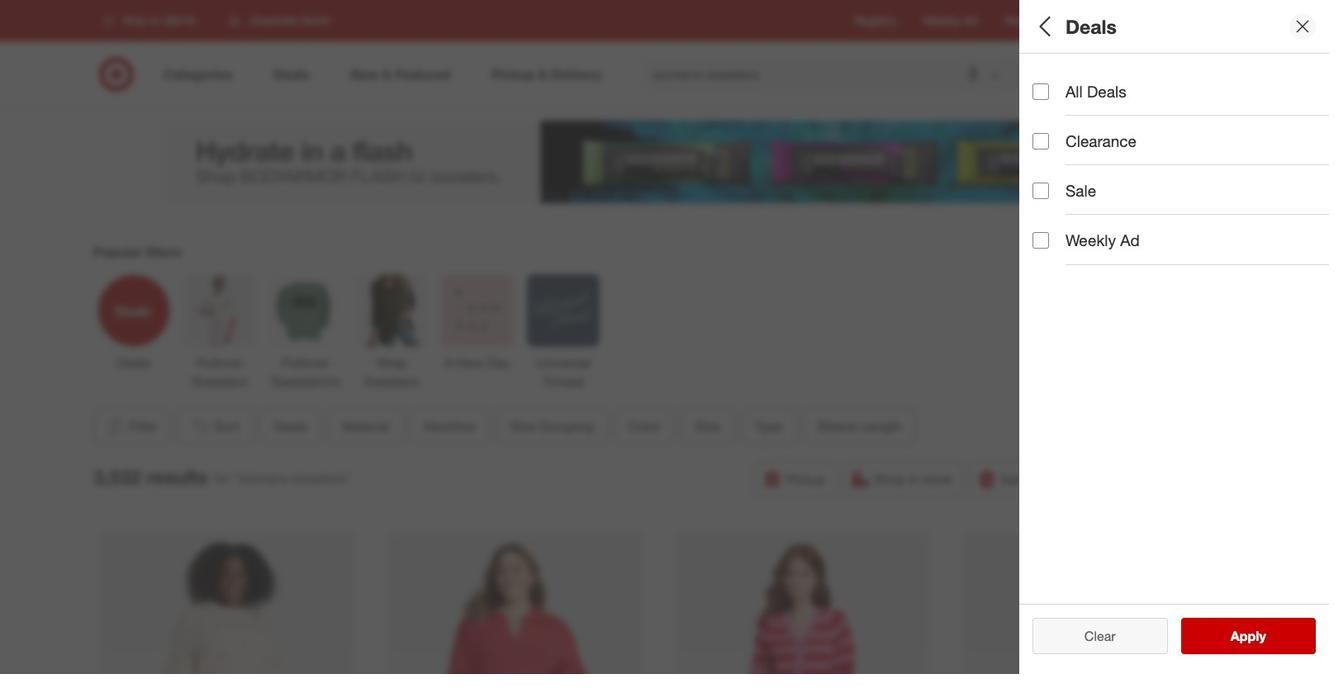 Task type: vqa. For each thing, say whether or not it's contained in the screenshot.
the right Grouping
yes



Task type: describe. For each thing, give the bounding box(es) containing it.
redcard link
[[1004, 12, 1051, 29]]

0 horizontal spatial material
[[342, 418, 390, 434]]

type button
[[741, 408, 797, 444]]

size button
[[681, 408, 734, 444]]

sponsored
[[1105, 204, 1154, 216]]

popular filters
[[93, 244, 181, 260]]

in
[[909, 471, 919, 487]]

filters for all filters
[[1061, 15, 1112, 38]]

a
[[445, 355, 453, 371]]

weekly ad inside deals dialog
[[1066, 231, 1140, 250]]

size inside button
[[695, 418, 720, 434]]

sweaters
[[1182, 600, 1235, 616]]

results for see
[[1241, 634, 1283, 651]]

same day delivery
[[1001, 471, 1112, 487]]

pullover sweaters
[[192, 355, 247, 390]]

0 horizontal spatial neckline button
[[410, 408, 490, 444]]

all filters dialog
[[1019, 0, 1329, 674]]

pullover sweatshirts link
[[269, 274, 342, 391]]

weekly inside deals dialog
[[1066, 231, 1116, 250]]

sleeve length button
[[804, 408, 916, 444]]

wrap
[[376, 355, 407, 371]]

material inside all filters dialog
[[1033, 129, 1093, 148]]

1 vertical spatial neckline
[[424, 418, 476, 434]]

shop
[[874, 471, 905, 487]]

3532 results for womens sweaters
[[1033, 600, 1235, 616]]

shop in store button
[[843, 461, 963, 497]]

filters for popular filters
[[146, 244, 181, 260]]

search
[[1016, 67, 1056, 84]]

pullover for pullover sweaters
[[196, 355, 243, 371]]

clear all button
[[1033, 625, 1168, 661]]

sweaters for pullover
[[192, 373, 247, 390]]

1 horizontal spatial material button
[[1033, 112, 1317, 169]]

Clearance checkbox
[[1033, 133, 1049, 149]]

clear button
[[1033, 618, 1168, 654]]

for for 3,532
[[214, 470, 230, 487]]

clear for clear all
[[1076, 634, 1107, 651]]

1 vertical spatial grouping
[[539, 418, 594, 434]]

apply button
[[1181, 618, 1316, 654]]

apply
[[1231, 628, 1266, 644]]

deals dialog
[[1019, 0, 1329, 674]]

Weekly Ad checkbox
[[1033, 232, 1049, 249]]

1 vertical spatial material button
[[328, 408, 404, 444]]

0 horizontal spatial deals button
[[260, 408, 321, 444]]

size grouping button inside all filters dialog
[[1033, 227, 1317, 285]]

sort
[[214, 418, 239, 434]]

pullover for pullover sweatshirts
[[282, 355, 329, 371]]

target
[[1077, 13, 1109, 27]]

universal
[[536, 355, 591, 371]]

all filters
[[1033, 15, 1112, 38]]

circle
[[1112, 13, 1142, 27]]

Sale checkbox
[[1033, 182, 1049, 199]]

sweaters for wrap
[[364, 373, 419, 390]]

for for 3532
[[1109, 600, 1124, 616]]

size grouping inside all filters dialog
[[1033, 244, 1137, 263]]

sort button
[[177, 408, 253, 444]]

0 horizontal spatial weekly ad
[[923, 13, 978, 27]]

ad inside deals dialog
[[1120, 231, 1140, 250]]

grouping inside all filters dialog
[[1068, 244, 1137, 263]]

sweatshirts
[[271, 373, 340, 390]]

day inside a new day link
[[487, 355, 510, 371]]

sale
[[1066, 181, 1096, 200]]

clearance
[[1066, 131, 1137, 150]]

pickup
[[786, 471, 826, 487]]

a new day
[[445, 355, 510, 371]]

see results button
[[1181, 625, 1316, 661]]

clear all
[[1076, 634, 1124, 651]]

delivery
[[1065, 471, 1112, 487]]

color button
[[614, 408, 675, 444]]



Task type: locate. For each thing, give the bounding box(es) containing it.
1 vertical spatial weekly ad
[[1066, 231, 1140, 250]]

grouping
[[1068, 244, 1137, 263], [539, 418, 594, 434]]

0 vertical spatial weekly
[[923, 13, 960, 27]]

universal thread
[[536, 355, 591, 390]]

1 horizontal spatial day
[[1038, 471, 1061, 487]]

weekly down sponsored
[[1066, 231, 1116, 250]]

1 horizontal spatial pullover
[[282, 355, 329, 371]]

0 vertical spatial material
[[1033, 129, 1093, 148]]

weekly inside 'link'
[[923, 13, 960, 27]]

for
[[214, 470, 230, 487], [1109, 600, 1124, 616]]

clear inside button
[[1085, 628, 1116, 644]]

see
[[1213, 634, 1237, 651]]

clear
[[1085, 628, 1116, 644], [1076, 634, 1107, 651]]

0 vertical spatial results
[[146, 465, 208, 489]]

same day delivery button
[[970, 461, 1123, 497]]

pullover inside 'pullover sweatshirts'
[[282, 355, 329, 371]]

deals button down sweatshirts
[[260, 408, 321, 444]]

1 horizontal spatial neckline
[[1033, 186, 1097, 205]]

deals button down circle
[[1033, 54, 1317, 112]]

pullover sweatshirts
[[271, 355, 340, 390]]

filter button
[[93, 408, 170, 444]]

1 vertical spatial for
[[1109, 600, 1124, 616]]

deals button
[[1033, 54, 1317, 112], [260, 408, 321, 444]]

sleeve length
[[818, 418, 902, 434]]

size grouping button down sponsored
[[1033, 227, 1317, 285]]

neckline inside all filters dialog
[[1033, 186, 1097, 205]]

day right same
[[1038, 471, 1061, 487]]

material button
[[1033, 112, 1317, 169], [328, 408, 404, 444]]

all deals
[[1066, 82, 1127, 101]]

1 horizontal spatial grouping
[[1068, 244, 1137, 263]]

pullover sweaters link
[[183, 274, 256, 391]]

size grouping button
[[1033, 227, 1317, 285], [496, 408, 608, 444]]

all for all filters
[[1033, 15, 1055, 38]]

pullover up sweatshirts
[[282, 355, 329, 371]]

0 horizontal spatial grouping
[[539, 418, 594, 434]]

size grouping button down thread
[[496, 408, 608, 444]]

0 vertical spatial for
[[214, 470, 230, 487]]

target circle link
[[1077, 12, 1142, 29]]

size grouping
[[1033, 244, 1137, 263], [510, 418, 594, 434]]

results right 3,532
[[146, 465, 208, 489]]

advertisement element
[[163, 121, 1154, 203]]

0 horizontal spatial weekly
[[923, 13, 960, 27]]

deals
[[1066, 15, 1117, 38], [1033, 71, 1075, 90], [1087, 82, 1127, 101], [117, 355, 150, 371], [274, 418, 307, 434]]

women's button-down cardigan - a new day™ image
[[674, 533, 930, 674], [674, 533, 930, 674]]

3532
[[1033, 600, 1062, 616]]

0 horizontal spatial day
[[487, 355, 510, 371]]

0 vertical spatial ad
[[964, 13, 978, 27]]

clear for clear
[[1085, 628, 1116, 644]]

1 horizontal spatial sweaters
[[364, 373, 419, 390]]

clear down 3532 results for womens sweaters
[[1085, 628, 1116, 644]]

ad left redcard on the right
[[964, 13, 978, 27]]

3,532
[[93, 465, 141, 489]]

0 vertical spatial size grouping button
[[1033, 227, 1317, 285]]

1 horizontal spatial weekly
[[1066, 231, 1116, 250]]

results for 3,532
[[146, 465, 208, 489]]

filters
[[1061, 15, 1112, 38], [146, 244, 181, 260]]

registry
[[854, 13, 897, 27]]

thread
[[543, 373, 584, 390]]

All Deals checkbox
[[1033, 83, 1049, 100]]

0 horizontal spatial size grouping
[[510, 418, 594, 434]]

size inside all filters dialog
[[1033, 244, 1064, 263]]

see results
[[1213, 634, 1283, 651]]

day
[[487, 355, 510, 371], [1038, 471, 1061, 487]]

1 vertical spatial neckline button
[[410, 408, 490, 444]]

1 vertical spatial size grouping button
[[496, 408, 608, 444]]

"womens
[[234, 470, 289, 487]]

size grouping down sponsored
[[1033, 244, 1137, 263]]

1 horizontal spatial weekly ad
[[1066, 231, 1140, 250]]

1 horizontal spatial for
[[1109, 600, 1124, 616]]

1 vertical spatial filters
[[146, 244, 181, 260]]

grouping down sponsored
[[1068, 244, 1137, 263]]

0 vertical spatial size grouping
[[1033, 244, 1137, 263]]

1 pullover from the left
[[196, 355, 243, 371]]

grouping down thread
[[539, 418, 594, 434]]

results up the clear button
[[1066, 600, 1105, 616]]

1 horizontal spatial size
[[695, 418, 720, 434]]

results
[[146, 465, 208, 489], [1066, 600, 1105, 616], [1241, 634, 1283, 651]]

results right see
[[1241, 634, 1283, 651]]

shop in store
[[874, 471, 953, 487]]

material
[[1033, 129, 1093, 148], [342, 418, 390, 434]]

results for 3532
[[1066, 600, 1105, 616]]

neckline button
[[1033, 169, 1317, 227], [410, 408, 490, 444]]

1 vertical spatial ad
[[1120, 231, 1140, 250]]

day inside same day delivery button
[[1038, 471, 1061, 487]]

0 horizontal spatial all
[[1033, 15, 1055, 38]]

all left the target
[[1033, 15, 1055, 38]]

0 vertical spatial all
[[1033, 15, 1055, 38]]

results inside "button"
[[1241, 634, 1283, 651]]

0 horizontal spatial results
[[146, 465, 208, 489]]

color
[[628, 418, 661, 434]]

What can we help you find? suggestions appear below search field
[[642, 56, 1028, 93]]

0 horizontal spatial for
[[214, 470, 230, 487]]

ad
[[964, 13, 978, 27], [1120, 231, 1140, 250]]

wrap sweaters link
[[355, 274, 428, 391]]

weekly right registry
[[923, 13, 960, 27]]

1 sweaters from the left
[[192, 373, 247, 390]]

0 vertical spatial day
[[487, 355, 510, 371]]

same
[[1001, 471, 1035, 487]]

neckline up weekly ad option
[[1033, 186, 1097, 205]]

deals inside all filters dialog
[[1033, 71, 1075, 90]]

size grouping down thread
[[510, 418, 594, 434]]

1 horizontal spatial all
[[1066, 82, 1083, 101]]

1 vertical spatial deals button
[[260, 408, 321, 444]]

0 horizontal spatial pullover
[[196, 355, 243, 371]]

0 vertical spatial grouping
[[1068, 244, 1137, 263]]

2 vertical spatial results
[[1241, 634, 1283, 651]]

all inside deals dialog
[[1066, 82, 1083, 101]]

1 horizontal spatial size grouping
[[1033, 244, 1137, 263]]

1 horizontal spatial size grouping button
[[1033, 227, 1317, 285]]

1 horizontal spatial filters
[[1061, 15, 1112, 38]]

0 horizontal spatial size
[[510, 418, 535, 434]]

1 vertical spatial weekly
[[1066, 231, 1116, 250]]

1 horizontal spatial neckline button
[[1033, 169, 1317, 227]]

0 vertical spatial weekly ad
[[923, 13, 978, 27]]

0 vertical spatial neckline button
[[1033, 169, 1317, 227]]

pullover inside "pullover sweaters"
[[196, 355, 243, 371]]

1 horizontal spatial deals button
[[1033, 54, 1317, 112]]

0 horizontal spatial sweaters
[[192, 373, 247, 390]]

ad inside 'link'
[[964, 13, 978, 27]]

a new day link
[[441, 274, 514, 373]]

all right all deals checkbox
[[1066, 82, 1083, 101]]

2 horizontal spatial size
[[1033, 244, 1064, 263]]

neckline down a
[[424, 418, 476, 434]]

women's spring pullover sweater - a new day™ image
[[962, 533, 1217, 674], [962, 533, 1217, 674]]

0 vertical spatial material button
[[1033, 112, 1317, 169]]

1 vertical spatial results
[[1066, 600, 1105, 616]]

sweaters up sort button
[[192, 373, 247, 390]]

0 horizontal spatial size grouping button
[[496, 408, 608, 444]]

1 horizontal spatial ad
[[1120, 231, 1140, 250]]

0 vertical spatial deals button
[[1033, 54, 1317, 112]]

new
[[457, 355, 484, 371]]

1 horizontal spatial results
[[1066, 600, 1105, 616]]

0 vertical spatial filters
[[1061, 15, 1112, 38]]

weekly ad
[[923, 13, 978, 27], [1066, 231, 1140, 250]]

clear inside button
[[1076, 634, 1107, 651]]

for left the "womens on the bottom left of page
[[214, 470, 230, 487]]

target circle
[[1077, 13, 1142, 27]]

1 vertical spatial size grouping
[[510, 418, 594, 434]]

pickup button
[[755, 461, 837, 497]]

weekly ad down sponsored
[[1066, 231, 1140, 250]]

search button
[[1016, 56, 1056, 96]]

day right new
[[487, 355, 510, 371]]

1 vertical spatial material
[[342, 418, 390, 434]]

for inside all filters dialog
[[1109, 600, 1124, 616]]

0 horizontal spatial material button
[[328, 408, 404, 444]]

universal thread link
[[527, 274, 600, 391]]

womens
[[1128, 600, 1178, 616]]

filter
[[129, 418, 158, 434]]

type
[[755, 418, 783, 434]]

weekly ad right registry
[[923, 13, 978, 27]]

material down all deals checkbox
[[1033, 129, 1093, 148]]

1 vertical spatial all
[[1066, 82, 1083, 101]]

length
[[861, 418, 902, 434]]

wrap sweaters
[[364, 355, 419, 390]]

for up the clear button
[[1109, 600, 1124, 616]]

women's open collar sweater - ava & viv™ image
[[387, 533, 642, 674], [387, 533, 642, 674]]

sweaters down wrap
[[364, 373, 419, 390]]

all inside dialog
[[1033, 15, 1055, 38]]

size
[[1033, 244, 1064, 263], [510, 418, 535, 434], [695, 418, 720, 434]]

1 horizontal spatial material
[[1033, 129, 1093, 148]]

registry link
[[854, 12, 897, 29]]

pullover up sort button
[[196, 355, 243, 371]]

popular
[[93, 244, 142, 260]]

redcard
[[1004, 13, 1051, 27]]

1 vertical spatial day
[[1038, 471, 1061, 487]]

weekly
[[923, 13, 960, 27], [1066, 231, 1116, 250]]

0 horizontal spatial filters
[[146, 244, 181, 260]]

sleeve
[[818, 418, 857, 434]]

store
[[923, 471, 953, 487]]

all
[[1033, 15, 1055, 38], [1066, 82, 1083, 101]]

2 pullover from the left
[[282, 355, 329, 371]]

for inside the 3,532 results for "womens sweaters"
[[214, 470, 230, 487]]

0 horizontal spatial ad
[[964, 13, 978, 27]]

all
[[1111, 634, 1124, 651]]

0 horizontal spatial neckline
[[424, 418, 476, 434]]

3,532 results for "womens sweaters"
[[93, 465, 350, 489]]

material down wrap sweaters
[[342, 418, 390, 434]]

ad down sponsored
[[1120, 231, 1140, 250]]

2 sweaters from the left
[[364, 373, 419, 390]]

all for all deals
[[1066, 82, 1083, 101]]

filters inside dialog
[[1061, 15, 1112, 38]]

sweaters
[[192, 373, 247, 390], [364, 373, 419, 390]]

pullover
[[196, 355, 243, 371], [282, 355, 329, 371]]

weekly ad link
[[923, 12, 978, 29]]

deals link
[[97, 274, 170, 373]]

women's crewneck pullover valentine's day sweater - a new day™ image
[[100, 533, 355, 674], [100, 533, 355, 674]]

2 horizontal spatial results
[[1241, 634, 1283, 651]]

sweaters"
[[293, 470, 350, 487]]

0 vertical spatial neckline
[[1033, 186, 1097, 205]]

clear left all
[[1076, 634, 1107, 651]]

neckline
[[1033, 186, 1097, 205], [424, 418, 476, 434]]



